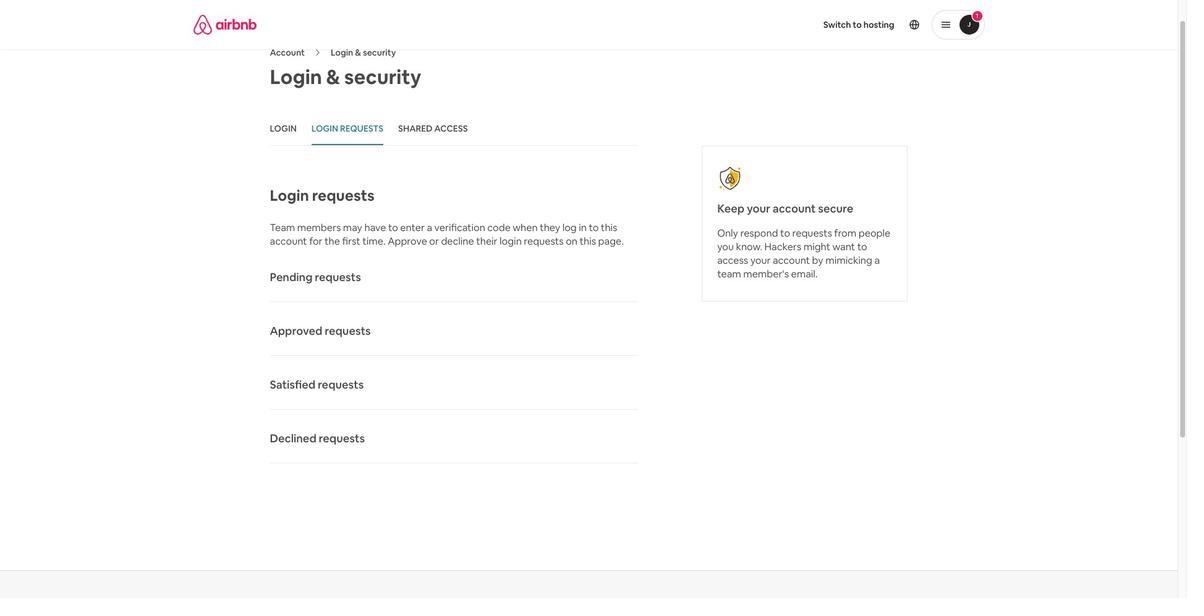 Task type: locate. For each thing, give the bounding box(es) containing it.
2 login from the left
[[312, 123, 338, 134]]

requests up may on the top of page
[[312, 186, 375, 205]]

decline
[[441, 235, 474, 248]]

account down hackers
[[773, 254, 810, 267]]

you
[[718, 241, 734, 254]]

this up page.
[[601, 221, 618, 234]]

to right the switch
[[853, 19, 862, 30]]

account
[[773, 202, 816, 216], [270, 235, 307, 248], [773, 254, 810, 267]]

0 horizontal spatial this
[[580, 235, 596, 248]]

member's
[[744, 268, 789, 281]]

to right in
[[589, 221, 599, 234]]

login down account link
[[270, 64, 322, 90]]

login up team
[[270, 186, 309, 205]]

the
[[325, 235, 340, 248]]

0 horizontal spatial a
[[427, 221, 432, 234]]

0 vertical spatial a
[[427, 221, 432, 234]]

have
[[365, 221, 386, 234]]

security
[[363, 47, 396, 58], [344, 64, 421, 90]]

1 login from the left
[[270, 123, 297, 134]]

login right account
[[331, 47, 353, 58]]

a
[[427, 221, 432, 234], [875, 254, 880, 267]]

requests down they
[[524, 235, 564, 248]]

requests inside the team members may have to enter a verification code when they log in to this account for the first time. approve or decline their login requests on this page.
[[524, 235, 564, 248]]

0 horizontal spatial &
[[326, 64, 340, 90]]

0 vertical spatial &
[[355, 47, 361, 58]]

to
[[853, 19, 862, 30], [388, 221, 398, 234], [589, 221, 599, 234], [781, 227, 791, 240], [858, 241, 868, 254]]

requests right the declined
[[319, 432, 365, 446]]

people
[[859, 227, 891, 240]]

first
[[342, 235, 361, 248]]

requests
[[312, 186, 375, 205], [793, 227, 833, 240], [524, 235, 564, 248], [315, 270, 361, 285], [325, 324, 371, 338], [318, 378, 364, 392], [319, 432, 365, 446]]

login
[[270, 123, 297, 134], [312, 123, 338, 134]]

to right have
[[388, 221, 398, 234]]

keep your account secure
[[718, 202, 854, 216]]

2 vertical spatial account
[[773, 254, 810, 267]]

team
[[270, 221, 295, 234]]

&
[[355, 47, 361, 58], [326, 64, 340, 90]]

to down people
[[858, 241, 868, 254]]

login for login
[[270, 123, 297, 134]]

account down team
[[270, 235, 307, 248]]

by
[[813, 254, 824, 267]]

0 horizontal spatial login
[[270, 123, 297, 134]]

a down people
[[875, 254, 880, 267]]

login
[[331, 47, 353, 58], [270, 64, 322, 90], [270, 186, 309, 205]]

shared
[[398, 123, 433, 134]]

requests down the
[[315, 270, 361, 285]]

1 vertical spatial your
[[751, 254, 771, 267]]

login requests
[[312, 123, 384, 134]]

secure
[[819, 202, 854, 216]]

when
[[513, 221, 538, 234]]

requests up might
[[793, 227, 833, 240]]

might
[[804, 241, 831, 254]]

only
[[718, 227, 739, 240]]

approve
[[388, 235, 427, 248]]

1
[[976, 12, 979, 20]]

login requests button
[[312, 113, 384, 145]]

1 vertical spatial &
[[326, 64, 340, 90]]

switch to hosting link
[[816, 12, 902, 38]]

requests
[[340, 123, 384, 134]]

your up respond
[[747, 202, 771, 216]]

profile element
[[604, 0, 985, 49]]

requests right satisfied
[[318, 378, 364, 392]]

code
[[488, 221, 511, 234]]

requests right approved
[[325, 324, 371, 338]]

login
[[500, 235, 522, 248]]

a up or
[[427, 221, 432, 234]]

1 vertical spatial a
[[875, 254, 880, 267]]

your
[[747, 202, 771, 216], [751, 254, 771, 267]]

login & security
[[331, 47, 396, 58], [270, 64, 421, 90]]

access
[[718, 254, 749, 267]]

or
[[429, 235, 439, 248]]

this
[[601, 221, 618, 234], [580, 235, 596, 248]]

satisfied
[[270, 378, 316, 392]]

account up hackers
[[773, 202, 816, 216]]

requests for login requests
[[312, 186, 375, 205]]

may
[[343, 221, 362, 234]]

shared access
[[398, 123, 468, 134]]

your up member's
[[751, 254, 771, 267]]

0 vertical spatial your
[[747, 202, 771, 216]]

this down in
[[580, 235, 596, 248]]

hosting
[[864, 19, 895, 30]]

1 vertical spatial this
[[580, 235, 596, 248]]

requests for pending requests
[[315, 270, 361, 285]]

login inside button
[[312, 123, 338, 134]]

hackers
[[765, 241, 802, 254]]

to inside "link"
[[853, 19, 862, 30]]

0 vertical spatial this
[[601, 221, 618, 234]]

verification
[[435, 221, 486, 234]]

1 horizontal spatial login
[[312, 123, 338, 134]]

1 vertical spatial account
[[270, 235, 307, 248]]

1 vertical spatial login
[[270, 64, 322, 90]]

0 vertical spatial account
[[773, 202, 816, 216]]

tab list
[[270, 113, 638, 146]]

1 horizontal spatial a
[[875, 254, 880, 267]]

requests for approved requests
[[325, 324, 371, 338]]



Task type: describe. For each thing, give the bounding box(es) containing it.
account inside the team members may have to enter a verification code when they log in to this account for the first time. approve or decline their login requests on this page.
[[270, 235, 307, 248]]

pending requests
[[270, 270, 361, 285]]

switch
[[824, 19, 851, 30]]

satisfied requests
[[270, 378, 364, 392]]

page.
[[599, 235, 624, 248]]

members
[[297, 221, 341, 234]]

enter
[[400, 221, 425, 234]]

requests for satisfied requests
[[318, 378, 364, 392]]

their
[[476, 235, 498, 248]]

pending
[[270, 270, 313, 285]]

1 vertical spatial login & security
[[270, 64, 421, 90]]

log
[[563, 221, 577, 234]]

declined
[[270, 432, 317, 446]]

access
[[435, 123, 468, 134]]

1 button
[[932, 10, 985, 40]]

know.
[[736, 241, 763, 254]]

approved
[[270, 324, 323, 338]]

team
[[718, 268, 742, 281]]

from
[[835, 227, 857, 240]]

1 horizontal spatial &
[[355, 47, 361, 58]]

account link
[[270, 47, 305, 58]]

account inside only respond to requests from people you know. hackers might want to access your account by mimicking a team member's email.
[[773, 254, 810, 267]]

time.
[[363, 235, 386, 248]]

requests inside only respond to requests from people you know. hackers might want to access your account by mimicking a team member's email.
[[793, 227, 833, 240]]

to up hackers
[[781, 227, 791, 240]]

account
[[270, 47, 305, 58]]

email.
[[792, 268, 818, 281]]

1 horizontal spatial this
[[601, 221, 618, 234]]

0 vertical spatial login
[[331, 47, 353, 58]]

login button
[[270, 113, 297, 145]]

0 vertical spatial security
[[363, 47, 396, 58]]

team members may have to enter a verification code when they log in to this account for the first time. approve or decline their login requests on this page.
[[270, 221, 624, 248]]

tab list containing login
[[270, 113, 638, 146]]

on
[[566, 235, 578, 248]]

requests for declined requests
[[319, 432, 365, 446]]

mimicking
[[826, 254, 873, 267]]

2 vertical spatial login
[[270, 186, 309, 205]]

for
[[309, 235, 323, 248]]

a inside the team members may have to enter a verification code when they log in to this account for the first time. approve or decline their login requests on this page.
[[427, 221, 432, 234]]

a inside only respond to requests from people you know. hackers might want to access your account by mimicking a team member's email.
[[875, 254, 880, 267]]

1 vertical spatial security
[[344, 64, 421, 90]]

login requests
[[270, 186, 375, 205]]

0 vertical spatial login & security
[[331, 47, 396, 58]]

approved requests
[[270, 324, 371, 338]]

want
[[833, 241, 856, 254]]

login for login requests
[[312, 123, 338, 134]]

in
[[579, 221, 587, 234]]

switch to hosting
[[824, 19, 895, 30]]

they
[[540, 221, 561, 234]]

only respond to requests from people you know. hackers might want to access your account by mimicking a team member's email.
[[718, 227, 891, 281]]

declined requests
[[270, 432, 365, 446]]

shared access button
[[398, 113, 468, 145]]

respond
[[741, 227, 779, 240]]

keep
[[718, 202, 745, 216]]

your inside only respond to requests from people you know. hackers might want to access your account by mimicking a team member's email.
[[751, 254, 771, 267]]



Task type: vqa. For each thing, say whether or not it's contained in the screenshot.
Know.
yes



